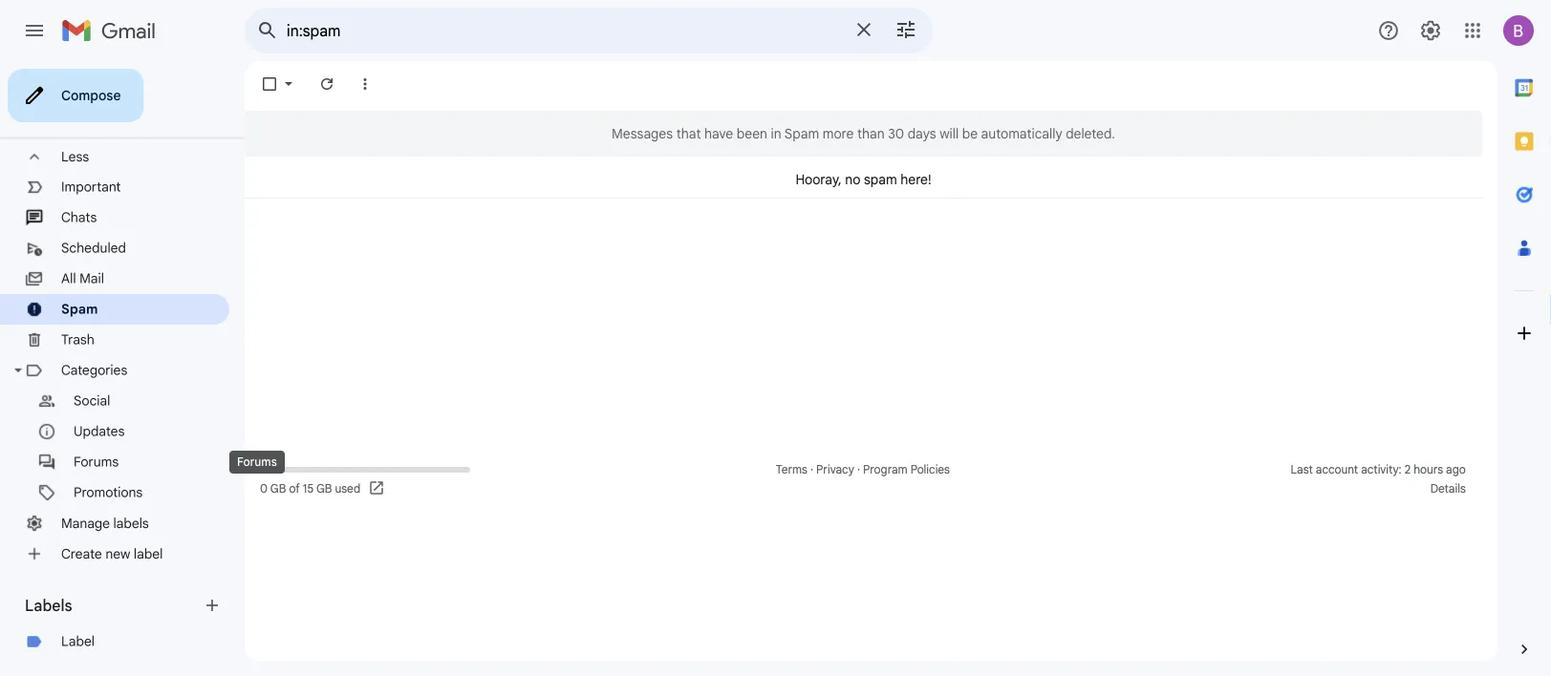 Task type: locate. For each thing, give the bounding box(es) containing it.
messages
[[612, 125, 673, 142]]

program policies link
[[863, 463, 950, 477]]

0 horizontal spatial gb
[[270, 482, 286, 497]]

gb
[[270, 482, 286, 497], [316, 482, 332, 497]]

be
[[962, 125, 978, 142]]

forums
[[74, 454, 119, 471], [237, 455, 277, 470]]

more image
[[356, 75, 375, 94]]

labels navigation
[[0, 0, 245, 677]]

advanced search options image
[[887, 11, 925, 49]]

0 horizontal spatial forums
[[74, 454, 119, 471]]

1 horizontal spatial gb
[[316, 482, 332, 497]]

forums inside forums tooltip
[[237, 455, 277, 470]]

spam inside labels "navigation"
[[61, 301, 98, 318]]

0 horizontal spatial ·
[[810, 463, 813, 477]]

manage
[[61, 515, 110, 532]]

have
[[704, 125, 733, 142]]

2 · from the left
[[857, 463, 860, 477]]

activity:
[[1361, 463, 1402, 477]]

30
[[888, 125, 904, 142]]

0 horizontal spatial spam
[[61, 301, 98, 318]]

main content containing messages that have been in spam more than 30 days will be automatically deleted.
[[245, 111, 1482, 199]]

footer
[[245, 461, 1482, 499]]

manage labels link
[[61, 515, 149, 532]]

spam up trash
[[61, 301, 98, 318]]

2 gb from the left
[[316, 482, 332, 497]]

label link
[[61, 634, 95, 650]]

here!
[[901, 171, 931, 188]]

social link
[[74, 393, 110, 410]]

·
[[810, 463, 813, 477], [857, 463, 860, 477]]

spam right in
[[785, 125, 819, 142]]

terms · privacy · program policies
[[776, 463, 950, 477]]

all mail
[[61, 270, 104, 287]]

1 vertical spatial spam
[[61, 301, 98, 318]]

compose button
[[8, 69, 144, 122]]

days
[[908, 125, 936, 142]]

categories link
[[61, 362, 127, 379]]

social
[[74, 393, 110, 410]]

deleted.
[[1066, 125, 1115, 142]]

· right terms link
[[810, 463, 813, 477]]

in
[[771, 125, 781, 142]]

no
[[845, 171, 861, 188]]

1 gb from the left
[[270, 482, 286, 497]]

details
[[1431, 482, 1466, 497]]

0 gb of 15 gb used
[[260, 482, 360, 497]]

terms link
[[776, 463, 807, 477]]

forums inside labels "navigation"
[[74, 454, 119, 471]]

all
[[61, 270, 76, 287]]

None search field
[[245, 8, 933, 54]]

gb right "15"
[[316, 482, 332, 497]]

forums down updates
[[74, 454, 119, 471]]

new
[[105, 546, 130, 563]]

1 horizontal spatial forums
[[237, 455, 277, 470]]

spam
[[785, 125, 819, 142], [61, 301, 98, 318]]

0 vertical spatial spam
[[785, 125, 819, 142]]

privacy link
[[816, 463, 854, 477]]

manage labels
[[61, 515, 149, 532]]

details link
[[1431, 482, 1466, 497]]

1 · from the left
[[810, 463, 813, 477]]

account
[[1316, 463, 1358, 477]]

program
[[863, 463, 908, 477]]

label
[[134, 546, 163, 563]]

hooray,
[[796, 171, 842, 188]]

trash
[[61, 332, 94, 348]]

gb right "0"
[[270, 482, 286, 497]]

that
[[676, 125, 701, 142]]

labels
[[25, 596, 72, 616]]

used
[[335, 482, 360, 497]]

15
[[303, 482, 314, 497]]

privacy
[[816, 463, 854, 477]]

None checkbox
[[260, 75, 279, 94]]

0
[[260, 482, 268, 497]]

gmail image
[[61, 11, 165, 50]]

tab list
[[1498, 61, 1551, 608]]

main content
[[245, 111, 1482, 199]]

1 horizontal spatial ·
[[857, 463, 860, 477]]

compose
[[61, 87, 121, 104]]

forums up "0"
[[237, 455, 277, 470]]

· right privacy link
[[857, 463, 860, 477]]



Task type: describe. For each thing, give the bounding box(es) containing it.
policies
[[911, 463, 950, 477]]

main menu image
[[23, 19, 46, 42]]

forums tooltip
[[229, 442, 285, 484]]

updates link
[[74, 423, 125, 440]]

all mail link
[[61, 270, 104, 287]]

updates
[[74, 423, 125, 440]]

last
[[1291, 463, 1313, 477]]

2
[[1405, 463, 1411, 477]]

Search mail text field
[[287, 21, 841, 40]]

chats
[[61, 209, 97, 226]]

less button
[[0, 141, 229, 172]]

promotions
[[74, 485, 143, 501]]

clear search image
[[845, 11, 883, 49]]

mail
[[79, 270, 104, 287]]

spam
[[864, 171, 897, 188]]

than
[[857, 125, 885, 142]]

last account activity: 2 hours ago details
[[1291, 463, 1466, 497]]

hours
[[1414, 463, 1443, 477]]

follow link to manage storage image
[[368, 480, 387, 499]]

terms
[[776, 463, 807, 477]]

refresh image
[[317, 75, 336, 94]]

messages that have been in spam more than 30 days will be automatically deleted.
[[612, 125, 1115, 142]]

hooray, no spam here!
[[796, 171, 931, 188]]

footer containing terms
[[245, 461, 1482, 499]]

been
[[737, 125, 767, 142]]

search mail image
[[250, 13, 285, 48]]

ago
[[1446, 463, 1466, 477]]

chats link
[[61, 209, 97, 226]]

labels
[[113, 515, 149, 532]]

labels heading
[[25, 596, 203, 616]]

create
[[61, 546, 102, 563]]

spam link
[[61, 301, 98, 318]]

important
[[61, 179, 121, 195]]

important link
[[61, 179, 121, 195]]

more
[[823, 125, 854, 142]]

support image
[[1377, 19, 1400, 42]]

of
[[289, 482, 300, 497]]

forums link
[[74, 454, 119, 471]]

promotions link
[[74, 485, 143, 501]]

automatically
[[981, 125, 1062, 142]]

label
[[61, 634, 95, 650]]

scheduled link
[[61, 240, 126, 257]]

scheduled
[[61, 240, 126, 257]]

create new label link
[[61, 546, 163, 563]]

categories
[[61, 362, 127, 379]]

1 horizontal spatial spam
[[785, 125, 819, 142]]

settings image
[[1419, 19, 1442, 42]]

trash link
[[61, 332, 94, 348]]

will
[[940, 125, 959, 142]]

create new label
[[61, 546, 163, 563]]

less
[[61, 148, 89, 165]]



Task type: vqa. For each thing, say whether or not it's contained in the screenshot.
1st "blur" from the bottom
no



